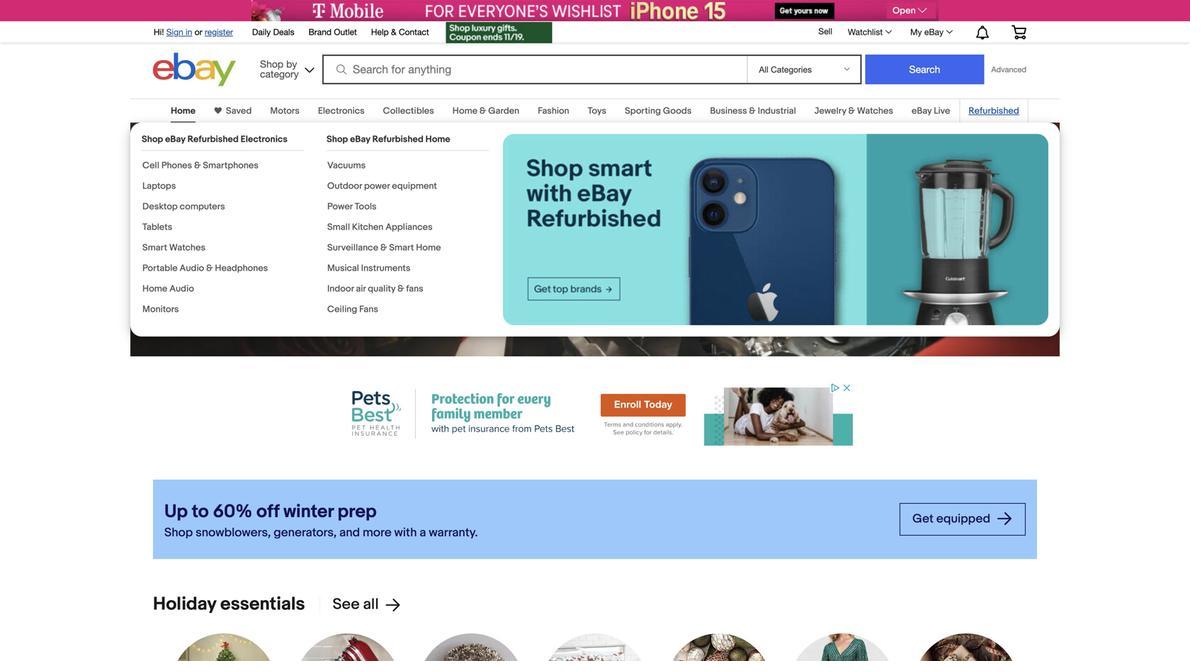 Task type: describe. For each thing, give the bounding box(es) containing it.
sporting goods link
[[625, 106, 692, 117]]

desktop
[[142, 201, 178, 212]]

essentials
[[220, 594, 305, 616]]

ride
[[285, 134, 334, 167]]

sell link
[[812, 26, 839, 36]]

ebay for shop ebay refurbished electronics
[[165, 134, 185, 145]]

sporting goods
[[625, 106, 692, 117]]

power
[[327, 201, 353, 212]]

keep
[[153, 134, 218, 167]]

daily deals link
[[252, 25, 295, 40]]

discover
[[153, 206, 205, 222]]

smart watches
[[142, 242, 205, 253]]

daily
[[252, 27, 271, 37]]

home down collectibles
[[426, 134, 450, 145]]

& left garden
[[480, 106, 486, 117]]

brand outlet
[[309, 27, 357, 37]]

home down the appliances
[[416, 242, 441, 253]]

shop ebay refurbished electronics
[[142, 134, 288, 145]]

musical
[[327, 263, 359, 274]]

shop by category banner
[[146, 18, 1038, 90]]

daily deals
[[252, 27, 295, 37]]

small kitchen appliances link
[[327, 222, 433, 233]]

get equipped link
[[900, 503, 1026, 536]]

home & garden
[[453, 106, 520, 117]]

holiday
[[153, 594, 216, 616]]

warranty.
[[429, 525, 478, 540]]

watches inside shop ebay refurbished electronics element
[[169, 242, 205, 253]]

outlet
[[334, 27, 357, 37]]

account navigation
[[146, 18, 1038, 45]]

shop ebay refurbished home element
[[327, 134, 489, 325]]

shop inside up to 60% off winter prep shop snowblowers, generators, and more with a warranty.
[[164, 525, 193, 540]]

sell
[[819, 26, 833, 36]]

motors
[[270, 106, 300, 117]]

hi! sign in or register
[[154, 27, 233, 37]]

advanced link
[[985, 55, 1034, 84]]

business
[[710, 106, 747, 117]]

saved
[[226, 106, 252, 117]]

see
[[333, 595, 360, 614]]

and for smoothly
[[352, 206, 374, 222]]

fans
[[359, 304, 378, 315]]

monitors
[[142, 304, 179, 315]]

air
[[356, 283, 366, 294]]

home for home & garden
[[453, 106, 478, 117]]

headphones
[[215, 263, 268, 274]]

indoor air quality & fans
[[327, 283, 424, 294]]

0 vertical spatial watches
[[857, 106, 894, 117]]

your
[[224, 134, 279, 167]]

snowblowers,
[[196, 525, 271, 540]]

with
[[394, 525, 417, 540]]

and for winter
[[340, 525, 360, 540]]

heads,
[[310, 206, 349, 222]]

2 horizontal spatial refurbished
[[969, 106, 1020, 117]]

engines,
[[208, 206, 258, 222]]

& right business at top
[[749, 106, 756, 117]]

up to 60% off winter prep shop snowblowers, generators, and more with a warranty.
[[164, 501, 478, 540]]

collectibles
[[383, 106, 434, 117]]

get the coupon image
[[446, 22, 553, 43]]

musical instruments link
[[327, 263, 411, 274]]

my
[[911, 27, 922, 37]]

portable
[[142, 263, 178, 274]]

to
[[192, 501, 209, 523]]

surveillance
[[327, 242, 379, 253]]

by
[[286, 58, 297, 70]]

shop ebay refurbished home
[[327, 134, 450, 145]]

ebay live link
[[912, 106, 951, 117]]

indoor air quality & fans link
[[327, 283, 424, 294]]

60%
[[213, 501, 253, 523]]

collectibles link
[[383, 106, 434, 117]]

& right jewelry
[[849, 106, 855, 117]]

instruments
[[361, 263, 411, 274]]

home & garden link
[[453, 106, 520, 117]]

a
[[420, 525, 426, 540]]

business & industrial link
[[710, 106, 796, 117]]

home for home
[[171, 106, 196, 117]]

shop by category
[[260, 58, 299, 80]]

kitchen
[[352, 222, 384, 233]]

or
[[195, 27, 202, 37]]

ceiling fans link
[[327, 304, 378, 315]]

smart inside shop ebay refurbished electronics element
[[142, 242, 167, 253]]

portable audio & headphones link
[[142, 263, 268, 274]]

ebay live
[[912, 106, 951, 117]]

ebay left live
[[912, 106, 932, 117]]

shop for shop ebay refurbished home
[[327, 134, 348, 145]]

& right phones
[[194, 160, 201, 171]]

appliances
[[386, 222, 433, 233]]

& up instruments
[[381, 242, 387, 253]]

generators,
[[274, 525, 337, 540]]

laptops
[[142, 181, 176, 192]]

now
[[197, 263, 220, 278]]



Task type: locate. For each thing, give the bounding box(es) containing it.
and inside keep your ride running smoothly discover engines, cylinder heads, and engine mounts.
[[352, 206, 374, 222]]

none submit inside shop by category banner
[[866, 55, 985, 84]]

home inside shop ebay refurbished electronics element
[[142, 283, 167, 294]]

equipped
[[937, 512, 991, 526]]

home for home audio
[[142, 283, 167, 294]]

ebay for my ebay
[[925, 27, 944, 37]]

refurbished up cell phones & smartphones
[[188, 134, 239, 145]]

0 vertical spatial and
[[352, 206, 374, 222]]

desktop computers link
[[142, 201, 225, 212]]

audio down shop now
[[170, 283, 194, 294]]

power tools
[[327, 201, 377, 212]]

1 horizontal spatial watches
[[857, 106, 894, 117]]

0 horizontal spatial refurbished
[[188, 134, 239, 145]]

advanced
[[992, 65, 1027, 74]]

0 horizontal spatial watches
[[169, 242, 205, 253]]

and up kitchen
[[352, 206, 374, 222]]

sign
[[166, 27, 183, 37]]

toys
[[588, 106, 607, 117]]

1 horizontal spatial smart
[[389, 242, 414, 253]]

ebay up 'vacuums'
[[350, 134, 370, 145]]

deals
[[273, 27, 295, 37]]

refurbished for shop ebay refurbished electronics
[[188, 134, 239, 145]]

advertisement region
[[252, 0, 939, 21], [337, 382, 853, 446]]

up
[[164, 501, 188, 523]]

1 smart from the left
[[142, 242, 167, 253]]

smart down tablets link
[[142, 242, 167, 253]]

winter
[[284, 501, 334, 523]]

cell phones & smartphones link
[[142, 160, 259, 171]]

musical instruments
[[327, 263, 411, 274]]

small
[[327, 222, 350, 233]]

1 vertical spatial watches
[[169, 242, 205, 253]]

up to 60% off winter prep link
[[164, 500, 889, 524]]

1 vertical spatial and
[[340, 525, 360, 540]]

shop inside shop ebay refurbished home element
[[327, 134, 348, 145]]

in
[[186, 27, 192, 37]]

1 horizontal spatial electronics
[[318, 106, 365, 117]]

shop for shop ebay refurbished electronics
[[142, 134, 163, 145]]

refurbished down collectibles link
[[372, 134, 424, 145]]

sign in link
[[166, 27, 192, 37]]

and down the prep
[[340, 525, 360, 540]]

shop for shop by category
[[260, 58, 284, 70]]

electronics link
[[318, 106, 365, 117]]

open
[[893, 5, 916, 16]]

business & industrial
[[710, 106, 796, 117]]

ebay up phones
[[165, 134, 185, 145]]

audio for portable
[[180, 263, 204, 274]]

& left headphones
[[206, 263, 213, 274]]

smart inside shop ebay refurbished home element
[[389, 242, 414, 253]]

electronics inside shop ebay refurbished electronics element
[[241, 134, 288, 145]]

0 vertical spatial electronics
[[318, 106, 365, 117]]

off
[[257, 501, 280, 523]]

None submit
[[866, 55, 985, 84]]

running
[[153, 167, 248, 200]]

0 vertical spatial advertisement region
[[252, 0, 939, 21]]

garden
[[488, 106, 520, 117]]

fashion link
[[538, 106, 570, 117]]

shop
[[260, 58, 284, 70], [142, 134, 163, 145], [327, 134, 348, 145], [166, 263, 194, 278], [164, 525, 193, 540]]

small kitchen appliances
[[327, 222, 433, 233]]

watches up shop now
[[169, 242, 205, 253]]

sporting
[[625, 106, 661, 117]]

ceiling
[[327, 304, 357, 315]]

ebay right my
[[925, 27, 944, 37]]

see all
[[333, 595, 379, 614]]

0 horizontal spatial smart
[[142, 242, 167, 253]]

watchlist link
[[841, 23, 899, 40]]

outdoor
[[327, 181, 362, 192]]

0 vertical spatial audio
[[180, 263, 204, 274]]

tools
[[355, 201, 377, 212]]

1 vertical spatial audio
[[170, 283, 194, 294]]

brand outlet link
[[309, 25, 357, 40]]

register link
[[205, 27, 233, 37]]

shop inside shop ebay refurbished electronics element
[[142, 134, 163, 145]]

audio
[[180, 263, 204, 274], [170, 283, 194, 294]]

& inside account navigation
[[391, 27, 397, 37]]

saved link
[[222, 106, 252, 117]]

1 horizontal spatial refurbished
[[372, 134, 424, 145]]

motors link
[[270, 106, 300, 117]]

home up keep
[[171, 106, 196, 117]]

smart watches link
[[142, 242, 205, 253]]

register
[[205, 27, 233, 37]]

home audio
[[142, 283, 194, 294]]

outdoor power equipment link
[[327, 181, 437, 192]]

power tools link
[[327, 201, 377, 212]]

shop down the up
[[164, 525, 193, 540]]

laptops link
[[142, 181, 176, 192]]

category
[[260, 68, 299, 80]]

shop inside shop by category
[[260, 58, 284, 70]]

& left 'fans'
[[398, 283, 404, 294]]

ebay inside account navigation
[[925, 27, 944, 37]]

Search for anything text field
[[325, 56, 744, 83]]

shop up home audio
[[166, 263, 194, 278]]

tablets
[[142, 222, 172, 233]]

refurbished link
[[969, 106, 1020, 117]]

refurbished for shop ebay refurbished home
[[372, 134, 424, 145]]

contact
[[399, 27, 429, 37]]

shop ebay refurbished electronics element
[[142, 134, 304, 325]]

ebay for shop ebay refurbished home
[[350, 134, 370, 145]]

smart down the appliances
[[389, 242, 414, 253]]

home down portable
[[142, 283, 167, 294]]

advertisement region inside keep your ride running smoothly main content
[[337, 382, 853, 446]]

watches right jewelry
[[857, 106, 894, 117]]

open button
[[887, 3, 936, 18]]

brand
[[309, 27, 332, 37]]

help & contact link
[[371, 25, 429, 40]]

1 vertical spatial advertisement region
[[337, 382, 853, 446]]

power
[[364, 181, 390, 192]]

1 vertical spatial electronics
[[241, 134, 288, 145]]

jewelry
[[815, 106, 847, 117]]

vacuums
[[327, 160, 366, 171]]

my ebay link
[[903, 23, 960, 40]]

shop smart with ebay refurbished image
[[503, 134, 1049, 325]]

electronics
[[318, 106, 365, 117], [241, 134, 288, 145]]

and inside up to 60% off winter prep shop snowblowers, generators, and more with a warranty.
[[340, 525, 360, 540]]

0 horizontal spatial electronics
[[241, 134, 288, 145]]

shop now
[[166, 263, 222, 278]]

get equipped
[[913, 512, 994, 526]]

surveillance & smart home link
[[327, 242, 441, 253]]

and
[[352, 206, 374, 222], [340, 525, 360, 540]]

your shopping cart image
[[1011, 25, 1028, 39]]

electronics down motors link
[[241, 134, 288, 145]]

shop left 'by'
[[260, 58, 284, 70]]

ceiling fans
[[327, 304, 378, 315]]

outdoor power equipment
[[327, 181, 437, 192]]

help & contact
[[371, 27, 429, 37]]

refurbished down advanced link
[[969, 106, 1020, 117]]

keep your ride running smoothly main content
[[0, 90, 1191, 661]]

get
[[913, 512, 934, 526]]

home left garden
[[453, 106, 478, 117]]

cell phones & smartphones
[[142, 160, 259, 171]]

shop up cell at the top left of page
[[142, 134, 163, 145]]

shop up 'vacuums'
[[327, 134, 348, 145]]

watchlist
[[848, 27, 883, 37]]

help
[[371, 27, 389, 37]]

industrial
[[758, 106, 796, 117]]

goods
[[663, 106, 692, 117]]

electronics up ride
[[318, 106, 365, 117]]

shop for shop now
[[166, 263, 194, 278]]

audio down smart watches link
[[180, 263, 204, 274]]

cell
[[142, 160, 159, 171]]

computers
[[180, 201, 225, 212]]

& right the help
[[391, 27, 397, 37]]

audio for home
[[170, 283, 194, 294]]

quality
[[368, 283, 396, 294]]

equipment
[[392, 181, 437, 192]]

mounts.
[[196, 222, 244, 237]]

2 smart from the left
[[389, 242, 414, 253]]



Task type: vqa. For each thing, say whether or not it's contained in the screenshot.
Phillip Gavriel Sterling Silver 24" Mens Italian Cable Link Chain Necklace 12MM image
no



